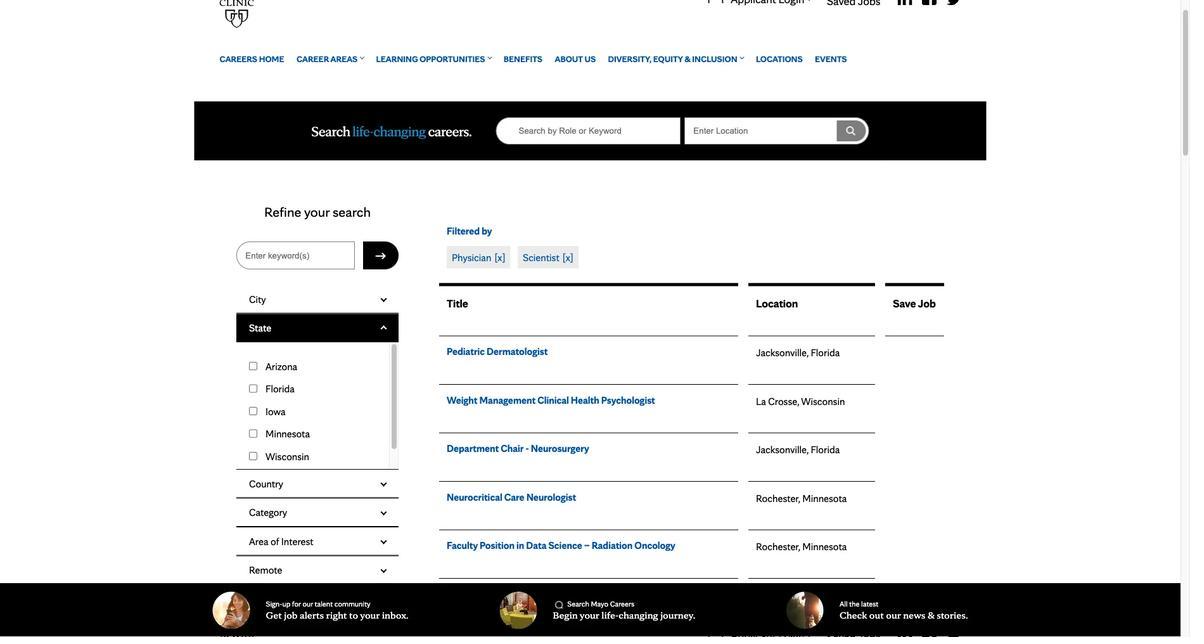 Task type: locate. For each thing, give the bounding box(es) containing it.
1 vertical spatial jacksonville, florida
[[756, 443, 840, 456]]

job
[[284, 609, 298, 621]]

careers inside search mayo careers begin your life-changing journey.
[[610, 599, 635, 609]]

areas
[[331, 53, 358, 64]]

2 vertical spatial rochester,
[[756, 589, 800, 601]]

1 vertical spatial jacksonville,
[[756, 443, 809, 456]]

your right "begin"
[[580, 609, 599, 621]]

all
[[840, 599, 848, 609]]

search for life-
[[312, 122, 350, 139]]

minnesota for neurocritical care neurologist
[[803, 492, 847, 504]]

0 vertical spatial jacksonville,
[[756, 346, 809, 359]]

1 vertical spatial search
[[567, 599, 589, 609]]

benefits
[[504, 53, 543, 64]]

careers home
[[220, 53, 284, 64]]

scientist
[[523, 251, 560, 263]]

0 horizontal spatial &
[[685, 53, 691, 64]]

life- inside search mayo careers begin your life-changing journey.
[[602, 609, 619, 621]]

careers
[[220, 53, 257, 64], [610, 599, 635, 609]]

data
[[526, 539, 547, 551]]

1 rochester, minnesota from the top
[[756, 492, 847, 504]]

right
[[326, 609, 347, 621]]

crosse,
[[768, 395, 799, 407]]

rochester, minnesota for neurocritical care neurologist
[[756, 492, 847, 504]]

jacksonville, florida up la crosse, wisconsin
[[756, 346, 840, 359]]

Iowa checkbox
[[249, 407, 257, 416]]

jacksonville, for department chair - neurosurgery
[[756, 443, 809, 456]]

1 vertical spatial rochester, minnesota
[[756, 540, 847, 553]]

search mayo careers begin your life-changing journey.
[[553, 599, 695, 621]]

0 horizontal spatial search
[[312, 122, 350, 139]]

florida
[[811, 346, 840, 359], [266, 383, 295, 395], [811, 443, 840, 456]]

wisconsin right wisconsin "checkbox"
[[266, 450, 309, 463]]

to
[[349, 609, 358, 621]]

careers left home
[[220, 53, 257, 64]]

Enter keyword(s) field
[[236, 242, 355, 269]]

physician button
[[452, 251, 505, 263]]

our right out
[[886, 609, 901, 621]]

Minnesota checkbox
[[249, 430, 257, 438]]

oncology
[[635, 539, 676, 551]]

1 vertical spatial wisconsin
[[266, 450, 309, 463]]

1 jacksonville, from the top
[[756, 346, 809, 359]]

2 jacksonville, from the top
[[756, 443, 809, 456]]

0 horizontal spatial wisconsin
[[266, 450, 309, 463]]

1 vertical spatial changing
[[619, 609, 658, 621]]

adult
[[447, 588, 470, 600]]

your
[[304, 203, 330, 220], [360, 609, 380, 621], [580, 609, 599, 621]]

in
[[517, 539, 524, 551]]

country button
[[236, 470, 399, 498]]

florida up la crosse, wisconsin
[[811, 346, 840, 359]]

health
[[571, 394, 599, 406]]

2 vertical spatial rochester, minnesota
[[756, 589, 847, 601]]

dermatologist
[[487, 345, 548, 357]]

careers right mayo
[[610, 599, 635, 609]]

arizona
[[266, 360, 297, 372]]

0 horizontal spatial our
[[303, 599, 313, 609]]

changing
[[374, 122, 426, 139], [619, 609, 658, 621]]

Wisconsin checkbox
[[249, 452, 257, 461]]

talent
[[315, 599, 333, 609]]

2 jacksonville, florida from the top
[[756, 443, 840, 456]]

wisconsin right crosse,
[[801, 395, 845, 407]]

1 horizontal spatial life-
[[602, 609, 619, 621]]

changing down neuropsychologist
[[619, 609, 658, 621]]

1 horizontal spatial careers
[[610, 599, 635, 609]]

location
[[756, 296, 798, 310]]

0 vertical spatial rochester, minnesota
[[756, 492, 847, 504]]

weight management clinical health psychologist
[[447, 394, 655, 406]]

florida down arizona
[[266, 383, 295, 395]]

& right news
[[928, 609, 935, 621]]

1 horizontal spatial your
[[360, 609, 380, 621]]

0 vertical spatial search
[[312, 122, 350, 139]]

remote button
[[236, 556, 399, 585]]

1 horizontal spatial our
[[886, 609, 901, 621]]

0 horizontal spatial changing
[[374, 122, 426, 139]]

1 horizontal spatial changing
[[619, 609, 658, 621]]

jacksonville, down crosse,
[[756, 443, 809, 456]]

0 vertical spatial life-
[[353, 122, 374, 139]]

science
[[549, 539, 582, 551]]

florida down la crosse, wisconsin
[[811, 443, 840, 456]]

radiation
[[592, 539, 633, 551]]

rochester, minnesota
[[756, 492, 847, 504], [756, 540, 847, 553], [756, 589, 847, 601]]

2 vertical spatial florida
[[811, 443, 840, 456]]

your right refine
[[304, 203, 330, 220]]

rgb_mayoclinic_primarylogomark_black image
[[220, 0, 254, 28]]

remote
[[249, 564, 282, 576]]

& right equity
[[685, 53, 691, 64]]

filtered by
[[447, 224, 492, 237]]

community
[[335, 599, 371, 609]]

jacksonville, for pediatric dermatologist
[[756, 346, 809, 359]]

by
[[482, 224, 492, 237]]

career areas
[[297, 53, 358, 64]]

job
[[918, 296, 936, 310]]

search inside search mayo careers begin your life-changing journey.
[[567, 599, 589, 609]]

la
[[756, 395, 766, 407]]

up
[[282, 599, 290, 609]]

iowa
[[266, 405, 286, 417]]

1 horizontal spatial search
[[567, 599, 589, 609]]

0 horizontal spatial careers
[[220, 53, 257, 64]]

2 rochester, minnesota from the top
[[756, 540, 847, 553]]

learning opportunities link
[[376, 53, 491, 64]]

events
[[815, 53, 847, 64]]

stories.
[[937, 609, 968, 621]]

0 vertical spatial jacksonville, florida
[[756, 346, 840, 359]]

rochester, for neurocritical care neurologist
[[756, 492, 800, 504]]

locations
[[756, 53, 803, 64]]

jacksonville, florida down la crosse, wisconsin
[[756, 443, 840, 456]]

jacksonville, florida for department chair - neurosurgery
[[756, 443, 840, 456]]

florida for pediatric dermatologist
[[811, 346, 840, 359]]

2 rochester, from the top
[[756, 540, 800, 553]]

1 jacksonville, florida from the top
[[756, 346, 840, 359]]

diversity, equity & inclusion link
[[608, 53, 744, 64]]

your right the to
[[360, 609, 380, 621]]

category button
[[236, 499, 399, 527]]

about us
[[555, 53, 596, 64]]

pediatric dermatologist
[[447, 345, 548, 357]]

get
[[266, 609, 282, 621]]

3 rochester, minnesota from the top
[[756, 589, 847, 601]]

1 vertical spatial careers
[[610, 599, 635, 609]]

department chair - neurosurgery
[[447, 442, 589, 454]]

0 horizontal spatial life-
[[353, 122, 374, 139]]

0 vertical spatial florida
[[811, 346, 840, 359]]

1 vertical spatial rochester,
[[756, 540, 800, 553]]

faculty
[[447, 539, 478, 551]]

0 vertical spatial wisconsin
[[801, 395, 845, 407]]

0 vertical spatial rochester,
[[756, 492, 800, 504]]

our right the for
[[303, 599, 313, 609]]

0 vertical spatial careers
[[220, 53, 257, 64]]

all the latest check out our news & stories.
[[840, 599, 968, 621]]

3 rochester, from the top
[[756, 589, 800, 601]]

rochester,
[[756, 492, 800, 504], [756, 540, 800, 553], [756, 589, 800, 601]]

1 horizontal spatial &
[[928, 609, 935, 621]]

sign-
[[266, 599, 282, 609]]

1 vertical spatial &
[[928, 609, 935, 621]]

sign-up for our talent community get job alerts right to your inbox.
[[266, 599, 409, 621]]

wisconsin
[[801, 395, 845, 407], [266, 450, 309, 463]]

1 vertical spatial life-
[[602, 609, 619, 621]]

2 horizontal spatial your
[[580, 609, 599, 621]]

neuropsychologist
[[583, 588, 663, 600]]

diversity, equity & inclusion
[[608, 53, 738, 64]]

1 rochester, from the top
[[756, 492, 800, 504]]

position
[[480, 539, 515, 551]]

locations link
[[756, 53, 803, 64]]

0 vertical spatial changing
[[374, 122, 426, 139]]

schedule button
[[236, 585, 399, 613]]

0 vertical spatial &
[[685, 53, 691, 64]]

jacksonville, up crosse,
[[756, 346, 809, 359]]

changing left careers.
[[374, 122, 426, 139]]

florida for department chair - neurosurgery
[[811, 443, 840, 456]]

learning
[[376, 53, 418, 64]]

Search by Role or Keyword search field
[[496, 117, 681, 145]]

jacksonville, florida
[[756, 346, 840, 359], [756, 443, 840, 456]]

our
[[303, 599, 313, 609], [886, 609, 901, 621]]

chair
[[501, 442, 524, 454]]

neurocritical care neurologist
[[447, 491, 576, 503]]

changing inside search mayo careers begin your life-changing journey.
[[619, 609, 658, 621]]

of
[[271, 535, 279, 547]]

search
[[333, 203, 371, 220]]



Task type: describe. For each thing, give the bounding box(es) containing it.
home
[[259, 53, 284, 64]]

rochester, minnesota for faculty position in data science – radiation oncology
[[756, 540, 847, 553]]

events link
[[815, 53, 847, 64]]

rochester, for faculty position in data science – radiation oncology
[[756, 540, 800, 553]]

category
[[249, 506, 287, 519]]

weight
[[447, 394, 478, 406]]

city
[[249, 293, 266, 305]]

la crosse, wisconsin
[[756, 395, 845, 407]]

country
[[249, 477, 283, 490]]

management
[[480, 394, 536, 406]]

scientist button
[[523, 251, 574, 263]]

save
[[893, 296, 916, 310]]

area
[[249, 535, 268, 547]]

for
[[292, 599, 301, 609]]

interest
[[281, 535, 314, 547]]

Arizona checkbox
[[249, 362, 257, 371]]

0 horizontal spatial your
[[304, 203, 330, 220]]

career areas link
[[297, 53, 364, 64]]

the
[[850, 599, 860, 609]]

minnesota for adult outpatient rehabilitation neuropsychologist
[[803, 589, 847, 601]]

our inside all the latest check out our news & stories.
[[886, 609, 901, 621]]

careers.
[[428, 122, 472, 139]]

latest
[[861, 599, 879, 609]]

city button
[[236, 285, 399, 314]]

about
[[555, 53, 583, 64]]

about us link
[[555, 53, 596, 64]]

Florida checkbox
[[249, 385, 257, 393]]

search for mayo
[[567, 599, 589, 609]]

outpatient
[[472, 588, 519, 600]]

news
[[903, 609, 926, 621]]

us
[[585, 53, 596, 64]]

equity
[[653, 53, 683, 64]]

1 vertical spatial florida
[[266, 383, 295, 395]]

our inside sign-up for our talent community get job alerts right to your inbox.
[[303, 599, 313, 609]]

title
[[447, 296, 468, 310]]

schedule
[[249, 593, 288, 605]]

state
[[249, 322, 271, 334]]

alerts
[[300, 609, 324, 621]]

save job
[[893, 296, 936, 310]]

pediatric
[[447, 345, 485, 357]]

Enter Location text field
[[685, 117, 869, 145]]

your inside sign-up for our talent community get job alerts right to your inbox.
[[360, 609, 380, 621]]

inclusion
[[692, 53, 738, 64]]

neurologist
[[527, 491, 576, 503]]

& inside all the latest check out our news & stories.
[[928, 609, 935, 621]]

refine your search
[[264, 203, 371, 220]]

benefits link
[[504, 53, 543, 64]]

faculty position in data science – radiation oncology
[[447, 539, 676, 551]]

care
[[504, 491, 525, 503]]

mayo
[[591, 599, 609, 609]]

neurocritical
[[447, 491, 502, 503]]

out
[[870, 609, 884, 621]]

department
[[447, 442, 499, 454]]

your inside search mayo careers begin your life-changing journey.
[[580, 609, 599, 621]]

check
[[840, 609, 867, 621]]

diversity,
[[608, 53, 652, 64]]

filtered
[[447, 224, 480, 237]]

rgb_mayoclinic_primarylogomark_black link
[[220, 0, 254, 28]]

search life-changing careers.
[[312, 122, 472, 139]]

journey.
[[661, 609, 695, 621]]

career
[[297, 53, 329, 64]]

jacksonville, florida for pediatric dermatologist
[[756, 346, 840, 359]]

-
[[526, 442, 529, 454]]

neurosurgery
[[531, 442, 589, 454]]

area of interest
[[249, 535, 314, 547]]

begin
[[553, 609, 578, 621]]

state button
[[236, 314, 399, 342]]

rochester, for adult outpatient rehabilitation neuropsychologist
[[756, 589, 800, 601]]

filtered by element
[[447, 246, 937, 274]]

1 horizontal spatial wisconsin
[[801, 395, 845, 407]]

psychologist
[[601, 394, 655, 406]]

adult outpatient rehabilitation neuropsychologist
[[447, 588, 663, 600]]

refine
[[264, 203, 301, 220]]

learning opportunities
[[376, 53, 485, 64]]

rehabilitation
[[521, 588, 581, 600]]

clinical
[[538, 394, 569, 406]]

–
[[584, 539, 590, 551]]

rochester, minnesota for adult outpatient rehabilitation neuropsychologist
[[756, 589, 847, 601]]

minnesota for faculty position in data science – radiation oncology
[[803, 540, 847, 553]]

careers home link
[[220, 53, 284, 64]]



Task type: vqa. For each thing, say whether or not it's contained in the screenshot.


